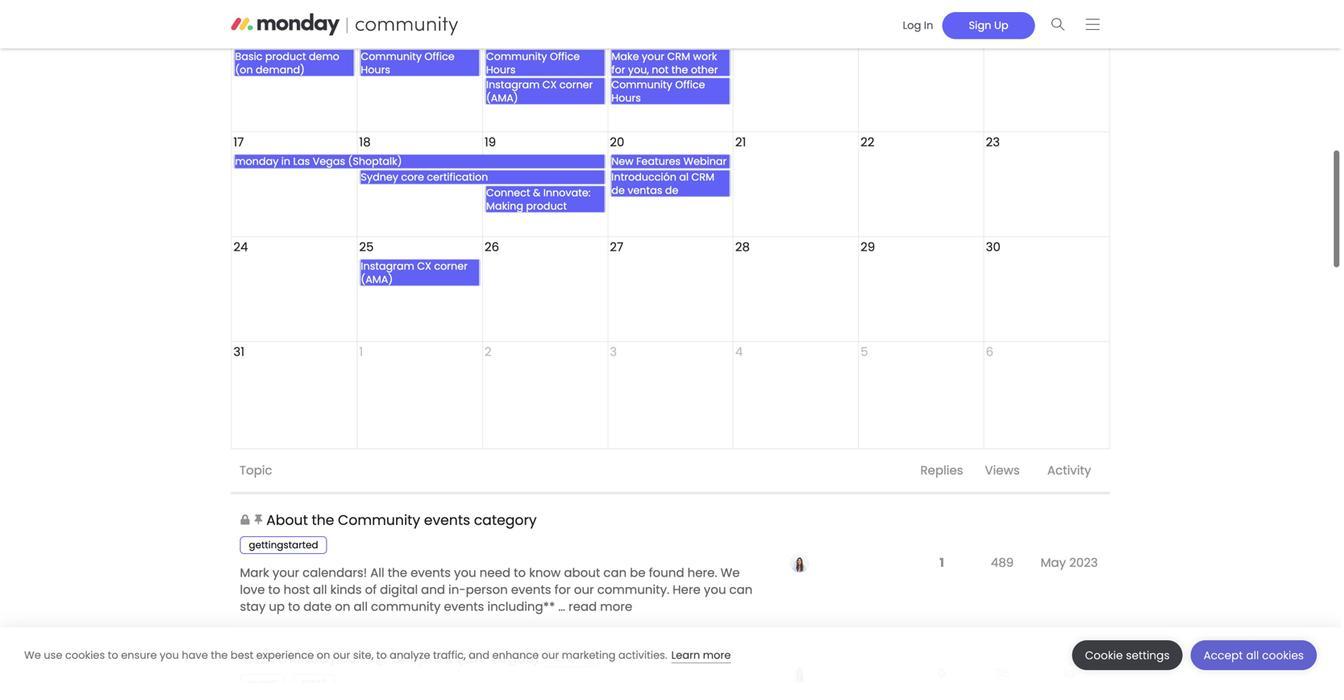 Task type: vqa. For each thing, say whether or not it's contained in the screenshot.
2nd 2 link from the right
no



Task type: describe. For each thing, give the bounding box(es) containing it.
love
[[240, 581, 265, 598]]

shoptalk
[[393, 648, 453, 668]]

in
[[924, 18, 933, 32]]

juliette  - original poster, most recent poster image for 0
[[790, 664, 809, 683]]

16
[[986, 29, 997, 46]]

24
[[233, 238, 248, 256]]

way
[[611, 76, 633, 90]]

mark
[[240, 564, 269, 581]]

17
[[233, 133, 244, 151]]

activities.
[[618, 648, 667, 662]]

to right site,
[[376, 648, 387, 662]]

1 horizontal spatial hours
[[486, 62, 516, 77]]

for inside the mark your calendars! all the events you need to know about can be found here.  we love to host all kinds of digital and in-person events for our community. here you can stay up to date on all community events including** …
[[555, 581, 571, 598]]

introducción al crm de ventas de monday.com link
[[610, 170, 731, 211]]

1 inside button
[[940, 554, 944, 571]]

1 vertical spatial and
[[469, 648, 489, 662]]

new
[[611, 154, 634, 168]]

20
[[610, 133, 624, 151]]

community office hours link for demo
[[359, 49, 481, 77]]

9
[[559, 652, 566, 666]]

13
[[610, 29, 621, 46]]

demand)
[[256, 62, 305, 77]]

to left ensure
[[108, 648, 118, 662]]

your for mark
[[272, 564, 299, 581]]

crm for your
[[667, 49, 690, 64]]

6
[[986, 343, 994, 360]]

experience
[[256, 648, 314, 662]]

topic
[[240, 462, 272, 479]]

calendars!
[[303, 564, 367, 581]]

vegas)
[[489, 648, 540, 668]]

events left category
[[424, 510, 470, 530]]

here
[[673, 581, 701, 598]]

analyze
[[390, 648, 430, 662]]

0 horizontal spatial instagram cx corner (ama)
[[361, 259, 470, 287]]

activity button
[[1033, 449, 1110, 493]]

all inside button
[[1246, 648, 1259, 663]]

meet monday.com @ shoptalk (las vegas) in 9 days
[[240, 648, 594, 668]]

0 horizontal spatial corner
[[434, 259, 468, 273]]

1 horizontal spatial can
[[729, 581, 753, 598]]

settings
[[1126, 648, 1170, 663]]

in-
[[448, 581, 466, 598]]

0 vertical spatial (ama)
[[486, 91, 518, 105]]

community for "community office hours" link associated with corner
[[611, 77, 672, 92]]

new features webinar
[[611, 154, 727, 168]]

digital
[[380, 581, 418, 598]]

&
[[533, 186, 541, 200]]

2 de from the left
[[665, 183, 678, 198]]

making
[[486, 199, 523, 213]]

accept
[[1204, 648, 1243, 663]]

connect & innovate: making product development a team sport. link
[[485, 186, 606, 240]]

traffic,
[[433, 648, 466, 662]]

vegas
[[313, 154, 345, 168]]

14
[[735, 29, 747, 46]]

gettingstarted link
[[240, 536, 327, 554]]

community
[[371, 598, 441, 615]]

make
[[611, 49, 639, 64]]

for inside make your crm work for you, not the other way around
[[611, 62, 625, 77]]

@
[[375, 648, 389, 668]]

found
[[649, 564, 684, 581]]

webinar
[[683, 154, 727, 168]]

the inside make your crm work for you, not the other way around
[[671, 62, 688, 77]]

(on
[[235, 62, 253, 77]]

category
[[474, 510, 537, 530]]

more inside "dialog"
[[703, 648, 731, 662]]

up
[[994, 18, 1008, 32]]

monday
[[235, 154, 279, 168]]

0 vertical spatial in
[[281, 154, 290, 168]]

hours for basic product demo (on demand)
[[361, 62, 390, 77]]

core
[[401, 170, 424, 184]]

about the community events category link
[[266, 498, 537, 542]]

1 horizontal spatial community office hours link
[[485, 49, 606, 77]]

views button
[[972, 449, 1033, 493]]

monday in las vegas (shoptalk) link
[[233, 154, 606, 169]]

meet
[[240, 648, 274, 668]]

23
[[986, 133, 1000, 151]]

including**
[[487, 598, 555, 615]]

meet monday.com @ shoptalk (las vegas) link
[[240, 636, 540, 680]]

not
[[652, 62, 669, 77]]

views
[[985, 462, 1020, 479]]

0 horizontal spatial cx
[[417, 259, 431, 273]]

mark your calendars! all the events you need to know about can be found here.  we love to host all kinds of digital and in-person events for our community. here you can stay up to date on all community events including** …
[[240, 564, 753, 615]]

30
[[986, 238, 1001, 256]]

0 horizontal spatial instagram cx corner (ama) link
[[359, 259, 481, 287]]

menu image
[[1086, 18, 1100, 30]]

development
[[486, 212, 555, 227]]

0 vertical spatial instagram
[[486, 77, 540, 92]]

ventas
[[628, 183, 662, 198]]

other
[[691, 62, 718, 77]]

our inside the mark your calendars! all the events you need to know about can be found here.  we love to host all kinds of digital and in-person events for our community. here you can stay up to date on all community events including** …
[[574, 581, 594, 598]]

enhance
[[492, 648, 539, 662]]

to right need
[[514, 564, 526, 581]]

may
[[1041, 554, 1066, 571]]

sport.
[[486, 226, 515, 240]]

team
[[567, 212, 595, 227]]

2
[[485, 343, 491, 360]]

ensure
[[121, 648, 157, 662]]

we inside the mark your calendars! all the events you need to know about can be found here.  we love to host all kinds of digital and in-person events for our community. here you can stay up to date on all community events including** …
[[721, 564, 740, 581]]

office for corner
[[675, 77, 705, 92]]

use
[[44, 648, 62, 662]]

sign
[[969, 18, 991, 32]]

log in button
[[894, 12, 942, 39]]

search image
[[1051, 18, 1065, 30]]

2 horizontal spatial you
[[704, 581, 726, 598]]

community office hours for corner
[[611, 77, 708, 105]]

crm for al
[[691, 170, 715, 184]]

connect & innovate: making product development a team sport.
[[486, 186, 598, 240]]

1d
[[1063, 665, 1075, 682]]

about
[[266, 510, 308, 530]]

office for demo
[[424, 49, 455, 64]]

community up 'all'
[[338, 510, 420, 530]]

1 horizontal spatial all
[[354, 598, 368, 615]]

tags list for 0
[[240, 674, 343, 683]]

0 horizontal spatial you
[[160, 648, 179, 662]]

innovate:
[[543, 186, 591, 200]]

best
[[231, 648, 253, 662]]

this topic is closed; it no longer accepts new replies image
[[240, 515, 250, 525]]

0 horizontal spatial on
[[317, 648, 330, 662]]

cookies for all
[[1262, 648, 1304, 663]]

around
[[635, 76, 673, 90]]

basic product demo (on demand)
[[235, 49, 342, 77]]



Task type: locate. For each thing, give the bounding box(es) containing it.
0 horizontal spatial hours
[[361, 62, 390, 77]]

2 horizontal spatial community office hours link
[[610, 77, 731, 105]]

0 horizontal spatial community office hours
[[361, 49, 457, 77]]

more right read
[[600, 598, 632, 615]]

1 horizontal spatial and
[[469, 648, 489, 662]]

replies
[[920, 462, 963, 479]]

0 vertical spatial tags list
[[240, 536, 335, 554]]

1 horizontal spatial office
[[550, 49, 580, 64]]

our left 9 at the bottom
[[542, 648, 559, 662]]

0 horizontal spatial community office hours link
[[359, 49, 481, 77]]

1 tags list from the top
[[240, 536, 335, 554]]

(ama) down 25
[[361, 272, 393, 287]]

cookies right accept
[[1262, 648, 1304, 663]]

0 horizontal spatial our
[[333, 648, 350, 662]]

you
[[454, 564, 476, 581], [704, 581, 726, 598], [160, 648, 179, 662]]

community for "community office hours" link corresponding to demo
[[361, 49, 422, 64]]

dialog
[[0, 627, 1341, 683]]

1 vertical spatial (ama)
[[361, 272, 393, 287]]

more right learn
[[703, 648, 731, 662]]

1 vertical spatial juliette  - original poster, most recent poster image
[[790, 664, 809, 683]]

(ama) up 19
[[486, 91, 518, 105]]

21
[[735, 133, 746, 151]]

the right not
[[671, 62, 688, 77]]

1 horizontal spatial 1
[[940, 554, 944, 571]]

0 vertical spatial monday.com
[[611, 196, 681, 211]]

corner
[[559, 77, 593, 92], [434, 259, 468, 273]]

1 vertical spatial product
[[526, 199, 567, 213]]

instagram cx corner (ama) link down 25
[[359, 259, 481, 287]]

22
[[861, 133, 874, 151]]

basic product demo (on demand) link
[[233, 49, 355, 77]]

monday community forum image
[[231, 13, 489, 35]]

0 horizontal spatial product
[[265, 49, 306, 64]]

accept all cookies button
[[1191, 640, 1317, 670]]

0 vertical spatial juliette  - original poster, most recent poster image
[[790, 553, 809, 573]]

2 horizontal spatial our
[[574, 581, 594, 598]]

27
[[610, 238, 623, 256]]

community office hours link down 11
[[359, 49, 481, 77]]

0 horizontal spatial for
[[555, 581, 571, 598]]

0
[[938, 665, 946, 682]]

product
[[265, 49, 306, 64], [526, 199, 567, 213]]

navigation
[[888, 7, 1110, 41]]

crm down the webinar
[[691, 170, 715, 184]]

0 horizontal spatial de
[[611, 183, 625, 198]]

the inside the mark your calendars! all the events you need to know about can be found here.  we love to host all kinds of digital and in-person events for our community. here you can stay up to date on all community events including** …
[[388, 564, 407, 581]]

events up the community
[[411, 564, 451, 581]]

1 vertical spatial in
[[547, 652, 556, 666]]

1 horizontal spatial more
[[703, 648, 731, 662]]

we inside "dialog"
[[24, 648, 41, 662]]

can right here.
[[729, 581, 753, 598]]

tags list down about
[[240, 536, 335, 554]]

community office hours link for corner
[[610, 77, 731, 105]]

0 vertical spatial corner
[[559, 77, 593, 92]]

instagram down 25
[[361, 259, 414, 273]]

community office hours down 12
[[486, 49, 583, 77]]

4
[[735, 343, 743, 360]]

tags list containing gettingstarted
[[240, 536, 335, 554]]

crm left work
[[667, 49, 690, 64]]

cookie settings button
[[1072, 640, 1183, 670]]

2 horizontal spatial office
[[675, 77, 705, 92]]

0 vertical spatial more
[[600, 598, 632, 615]]

make your crm work for you, not the other way around
[[611, 49, 721, 90]]

introducción
[[611, 170, 676, 184]]

1 horizontal spatial product
[[526, 199, 567, 213]]

0 vertical spatial your
[[642, 49, 665, 64]]

hours down way on the top left of page
[[611, 91, 641, 105]]

to right up
[[288, 598, 300, 615]]

1 horizontal spatial your
[[642, 49, 665, 64]]

1 horizontal spatial (ama)
[[486, 91, 518, 105]]

1 vertical spatial crm
[[691, 170, 715, 184]]

on right "date"
[[335, 598, 350, 615]]

1 horizontal spatial on
[[335, 598, 350, 615]]

this topic is pinned for you; it will display at the top of its category image
[[253, 515, 264, 525]]

0 vertical spatial crm
[[667, 49, 690, 64]]

1 horizontal spatial cx
[[542, 77, 557, 92]]

you left have
[[160, 648, 179, 662]]

learn more link
[[671, 648, 731, 663]]

instagram cx corner (ama) link up 19
[[485, 77, 606, 105]]

community office hours link down not
[[610, 77, 731, 105]]

community office hours down 11
[[361, 49, 457, 77]]

18
[[359, 133, 371, 151]]

all
[[313, 581, 327, 598], [354, 598, 368, 615], [1246, 648, 1259, 663]]

your
[[642, 49, 665, 64], [272, 564, 299, 581]]

need
[[480, 564, 510, 581]]

of
[[365, 581, 377, 598]]

monday.com inside introducción al crm de ventas de monday.com
[[611, 196, 681, 211]]

we left the use
[[24, 648, 41, 662]]

crm
[[667, 49, 690, 64], [691, 170, 715, 184]]

1 horizontal spatial instagram
[[486, 77, 540, 92]]

accept all cookies
[[1204, 648, 1304, 663]]

community office hours for demo
[[361, 49, 457, 77]]

1 horizontal spatial community office hours
[[486, 49, 583, 77]]

dialog containing cookie settings
[[0, 627, 1341, 683]]

our right …
[[574, 581, 594, 598]]

instagram cx corner (ama) up 19
[[486, 77, 596, 105]]

sydney core certification
[[361, 170, 488, 184]]

days
[[569, 652, 594, 666]]

0 vertical spatial on
[[335, 598, 350, 615]]

1 vertical spatial on
[[317, 648, 330, 662]]

31
[[233, 343, 244, 360]]

sydney
[[361, 170, 398, 184]]

the inside about the community events category link
[[312, 510, 334, 530]]

product inside the connect & innovate: making product development a team sport.
[[526, 199, 567, 213]]

11
[[359, 29, 367, 46]]

1 vertical spatial tags list
[[240, 674, 343, 683]]

0 vertical spatial product
[[265, 49, 306, 64]]

product inside basic product demo (on demand)
[[265, 49, 306, 64]]

1 horizontal spatial instagram cx corner (ama) link
[[485, 77, 606, 105]]

(shoptalk)
[[348, 154, 402, 168]]

0 horizontal spatial 1
[[359, 343, 363, 360]]

your inside make your crm work for you, not the other way around
[[642, 49, 665, 64]]

community office hours down not
[[611, 77, 708, 105]]

kinds
[[330, 581, 362, 598]]

1 juliette  - original poster, most recent poster image from the top
[[790, 553, 809, 573]]

sign up
[[969, 18, 1008, 32]]

3
[[610, 343, 617, 360]]

0 horizontal spatial your
[[272, 564, 299, 581]]

0 horizontal spatial office
[[424, 49, 455, 64]]

gettingstarted
[[249, 538, 318, 552]]

0 vertical spatial 1
[[359, 343, 363, 360]]

you right here
[[704, 581, 726, 598]]

0 horizontal spatial in
[[281, 154, 290, 168]]

instagram cx corner (ama) down 25
[[361, 259, 470, 287]]

introducción al crm de ventas de monday.com
[[611, 170, 717, 211]]

navigation containing log in
[[888, 7, 1110, 41]]

all right accept
[[1246, 648, 1259, 663]]

2 juliette  - original poster, most recent poster image from the top
[[790, 664, 809, 683]]

hours down 11
[[361, 62, 390, 77]]

las
[[293, 154, 310, 168]]

can
[[603, 564, 627, 581], [729, 581, 753, 598]]

crm inside make your crm work for you, not the other way around
[[667, 49, 690, 64]]

cookies inside accept all cookies button
[[1262, 648, 1304, 663]]

your down "gettingstarted" link
[[272, 564, 299, 581]]

1 vertical spatial cx
[[417, 259, 431, 273]]

0 horizontal spatial and
[[421, 581, 445, 598]]

cookies for use
[[65, 648, 105, 662]]

0 vertical spatial cx
[[542, 77, 557, 92]]

0 horizontal spatial can
[[603, 564, 627, 581]]

0 horizontal spatial instagram
[[361, 259, 414, 273]]

26
[[485, 238, 499, 256]]

your up around at the top
[[642, 49, 665, 64]]

in inside meet monday.com @ shoptalk (las vegas) in 9 days
[[547, 652, 556, 666]]

activity
[[1047, 462, 1091, 479]]

can left be
[[603, 564, 627, 581]]

community down 11
[[361, 49, 422, 64]]

2 horizontal spatial hours
[[611, 91, 641, 105]]

489
[[991, 554, 1014, 571]]

instagram down 12
[[486, 77, 540, 92]]

on right experience
[[317, 648, 330, 662]]

1 horizontal spatial crm
[[691, 170, 715, 184]]

all right host
[[313, 581, 327, 598]]

1 vertical spatial corner
[[434, 259, 468, 273]]

community.
[[597, 581, 669, 598]]

(las
[[457, 648, 486, 668]]

a
[[558, 212, 565, 227]]

0 horizontal spatial all
[[313, 581, 327, 598]]

instagram cx corner (ama) link
[[485, 77, 606, 105], [359, 259, 481, 287]]

1 horizontal spatial for
[[611, 62, 625, 77]]

our
[[574, 581, 594, 598], [333, 648, 350, 662], [542, 648, 559, 662]]

instagram
[[486, 77, 540, 92], [361, 259, 414, 273]]

crm inside introducción al crm de ventas de monday.com
[[691, 170, 715, 184]]

0 vertical spatial instagram cx corner (ama) link
[[485, 77, 606, 105]]

1 horizontal spatial de
[[665, 183, 678, 198]]

work
[[693, 49, 717, 64]]

1 vertical spatial 1
[[940, 554, 944, 571]]

0 horizontal spatial (ama)
[[361, 272, 393, 287]]

new features webinar link
[[610, 154, 731, 169]]

0 horizontal spatial more
[[600, 598, 632, 615]]

you left need
[[454, 564, 476, 581]]

sign up button
[[942, 12, 1035, 39]]

in left las
[[281, 154, 290, 168]]

1 de from the left
[[611, 183, 625, 198]]

to right love
[[268, 581, 280, 598]]

to
[[514, 564, 526, 581], [268, 581, 280, 598], [288, 598, 300, 615], [108, 648, 118, 662], [376, 648, 387, 662]]

0 vertical spatial instagram cx corner (ama)
[[486, 77, 596, 105]]

2 cookies from the left
[[1262, 648, 1304, 663]]

all left digital
[[354, 598, 368, 615]]

1 vertical spatial for
[[555, 581, 571, 598]]

in left 9 at the bottom
[[547, 652, 556, 666]]

0 vertical spatial for
[[611, 62, 625, 77]]

tags list
[[240, 536, 335, 554], [240, 674, 343, 683]]

hours down 12
[[486, 62, 516, 77]]

site,
[[353, 648, 374, 662]]

1 horizontal spatial we
[[721, 564, 740, 581]]

1 horizontal spatial monday.com
[[611, 196, 681, 211]]

1 cookies from the left
[[65, 648, 105, 662]]

your for make
[[642, 49, 665, 64]]

1 horizontal spatial cookies
[[1262, 648, 1304, 663]]

read more
[[569, 598, 632, 615]]

for
[[611, 62, 625, 77], [555, 581, 571, 598]]

0 horizontal spatial we
[[24, 648, 41, 662]]

tags list for 1
[[240, 536, 335, 554]]

we right here.
[[721, 564, 740, 581]]

juliette  - original poster, most recent poster image
[[790, 553, 809, 573], [790, 664, 809, 683]]

about the community events category
[[266, 510, 537, 530]]

and right traffic,
[[469, 648, 489, 662]]

2 horizontal spatial all
[[1246, 648, 1259, 663]]

community down you,
[[611, 77, 672, 92]]

juliette  - original poster, most recent poster image for 1
[[790, 553, 809, 573]]

1 vertical spatial instagram cx corner (ama)
[[361, 259, 470, 287]]

1 button
[[936, 545, 948, 581]]

and
[[421, 581, 445, 598], [469, 648, 489, 662]]

2 horizontal spatial community office hours
[[611, 77, 708, 105]]

in
[[281, 154, 290, 168], [547, 652, 556, 666]]

1 vertical spatial your
[[272, 564, 299, 581]]

the
[[671, 62, 688, 77], [312, 510, 334, 530], [388, 564, 407, 581], [211, 648, 228, 662]]

1 horizontal spatial instagram cx corner (ama)
[[486, 77, 596, 105]]

our left site,
[[333, 648, 350, 662]]

more
[[600, 598, 632, 615], [703, 648, 731, 662]]

events down need
[[444, 598, 484, 615]]

1 horizontal spatial you
[[454, 564, 476, 581]]

and left in-
[[421, 581, 445, 598]]

25
[[359, 238, 374, 256]]

community office hours link down 12
[[485, 49, 606, 77]]

0 vertical spatial we
[[721, 564, 740, 581]]

events left …
[[511, 581, 551, 598]]

we use cookies to ensure you have the best experience on our site, to analyze traffic, and enhance our marketing activities. learn more
[[24, 648, 731, 662]]

demo
[[309, 49, 339, 64]]

1 horizontal spatial corner
[[559, 77, 593, 92]]

cookies right the use
[[65, 648, 105, 662]]

0 horizontal spatial cookies
[[65, 648, 105, 662]]

0 horizontal spatial monday.com
[[278, 648, 371, 668]]

you,
[[628, 62, 649, 77]]

1 vertical spatial monday.com
[[278, 648, 371, 668]]

sydney core certification link
[[359, 170, 606, 185]]

1 vertical spatial more
[[703, 648, 731, 662]]

community for "community office hours" link to the middle
[[486, 49, 547, 64]]

de left ventas
[[611, 183, 625, 198]]

and inside the mark your calendars! all the events you need to know about can be found here.  we love to host all kinds of digital and in-person events for our community. here you can stay up to date on all community events including** …
[[421, 581, 445, 598]]

1 horizontal spatial in
[[547, 652, 556, 666]]

29
[[861, 238, 875, 256]]

monday.com down "date"
[[278, 648, 371, 668]]

events
[[424, 510, 470, 530], [411, 564, 451, 581], [511, 581, 551, 598], [444, 598, 484, 615]]

certification
[[427, 170, 488, 184]]

the left best
[[211, 648, 228, 662]]

1 vertical spatial instagram
[[361, 259, 414, 273]]

make your crm work for you, not the other way around link
[[610, 49, 731, 90]]

0 vertical spatial and
[[421, 581, 445, 598]]

person
[[466, 581, 508, 598]]

2 tags list from the top
[[240, 674, 343, 683]]

de left al
[[665, 183, 678, 198]]

monday.com down introducción
[[611, 196, 681, 211]]

the right about
[[312, 510, 334, 530]]

tags list down experience
[[240, 674, 343, 683]]

the right 'all'
[[388, 564, 407, 581]]

0 horizontal spatial crm
[[667, 49, 690, 64]]

2023
[[1069, 554, 1098, 571]]

1 horizontal spatial our
[[542, 648, 559, 662]]

1 vertical spatial instagram cx corner (ama) link
[[359, 259, 481, 287]]

your inside the mark your calendars! all the events you need to know about can be found here.  we love to host all kinds of digital and in-person events for our community. here you can stay up to date on all community events including** …
[[272, 564, 299, 581]]

1 vertical spatial we
[[24, 648, 41, 662]]

monday.com
[[611, 196, 681, 211], [278, 648, 371, 668]]

posters element
[[786, 449, 912, 493]]

hours for instagram cx corner (ama)
[[611, 91, 641, 105]]

learn
[[671, 648, 700, 662]]

on inside the mark your calendars! all the events you need to know about can be found here.  we love to host all kinds of digital and in-person events for our community. here you can stay up to date on all community events including** …
[[335, 598, 350, 615]]

community down 12
[[486, 49, 547, 64]]



